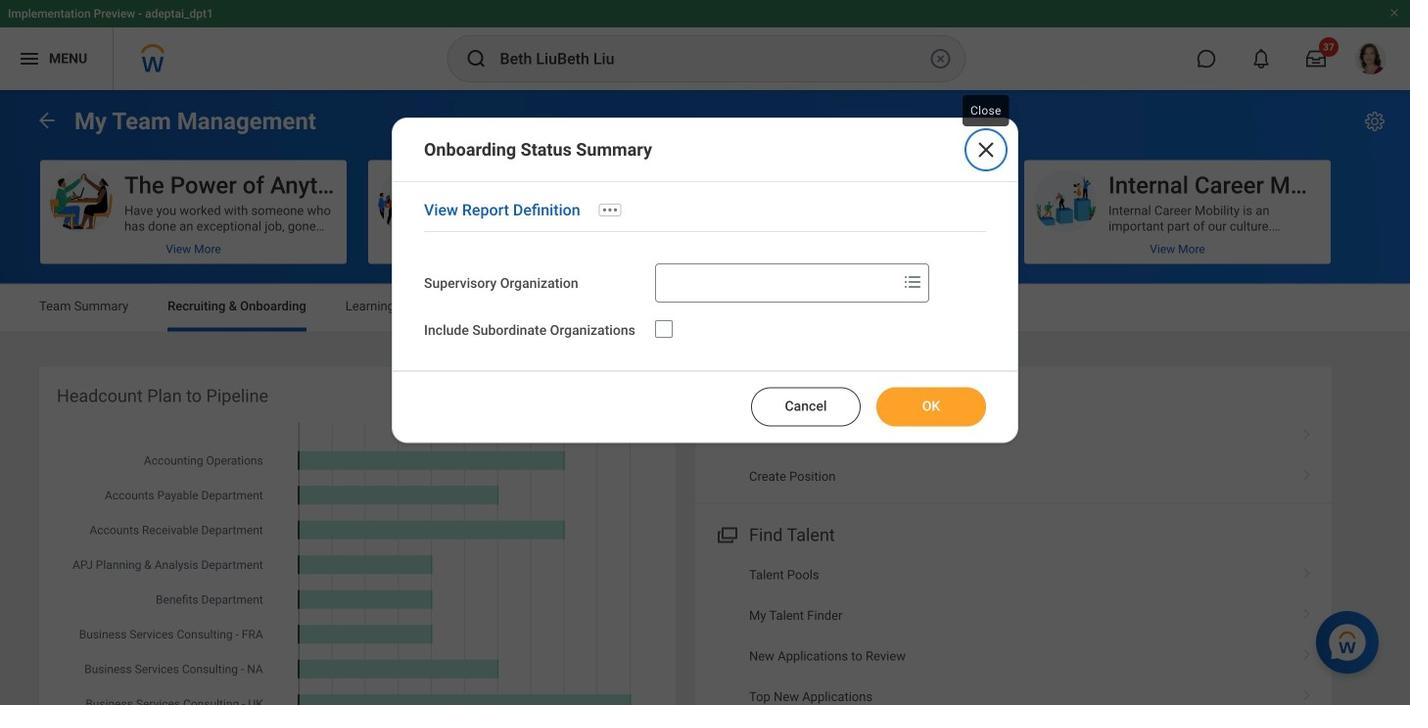 Task type: vqa. For each thing, say whether or not it's contained in the screenshot.
main content
yes



Task type: describe. For each thing, give the bounding box(es) containing it.
x image
[[975, 138, 998, 162]]

Search field
[[656, 265, 897, 300]]

prompts image
[[901, 270, 924, 294]]

search image
[[465, 47, 488, 71]]

close environment banner image
[[1389, 7, 1401, 19]]

4 chevron right image from the top
[[1295, 682, 1320, 702]]

3 chevron right image from the top
[[1295, 642, 1320, 661]]

inbox large image
[[1307, 49, 1326, 69]]

1 chevron right image from the top
[[1295, 462, 1320, 482]]

configure this page image
[[1363, 110, 1387, 133]]

headcount plan to pipeline element
[[39, 367, 676, 705]]



Task type: locate. For each thing, give the bounding box(es) containing it.
1 list from the top
[[695, 416, 1332, 497]]

2 list from the top
[[695, 555, 1332, 705]]

1 vertical spatial list
[[695, 555, 1332, 705]]

tooltip
[[959, 91, 1013, 130]]

0 vertical spatial chevron right image
[[1295, 422, 1320, 441]]

1 chevron right image from the top
[[1295, 422, 1320, 441]]

list
[[695, 416, 1332, 497], [695, 555, 1332, 705]]

chevron right image
[[1295, 462, 1320, 482], [1295, 561, 1320, 580], [1295, 642, 1320, 661], [1295, 682, 1320, 702]]

previous page image
[[35, 108, 59, 132]]

chevron right image
[[1295, 422, 1320, 441], [1295, 601, 1320, 621]]

2 chevron right image from the top
[[1295, 601, 1320, 621]]

x circle image
[[929, 47, 952, 71]]

0 vertical spatial list
[[695, 416, 1332, 497]]

profile logan mcneil element
[[1344, 37, 1399, 80]]

tab list
[[20, 285, 1391, 332]]

2 chevron right image from the top
[[1295, 561, 1320, 580]]

notifications large image
[[1252, 49, 1271, 69]]

1 vertical spatial chevron right image
[[1295, 601, 1320, 621]]

menu group image
[[713, 521, 739, 547]]

banner
[[0, 0, 1410, 90]]

main content
[[0, 90, 1410, 705]]

dialog
[[392, 118, 1019, 443]]



